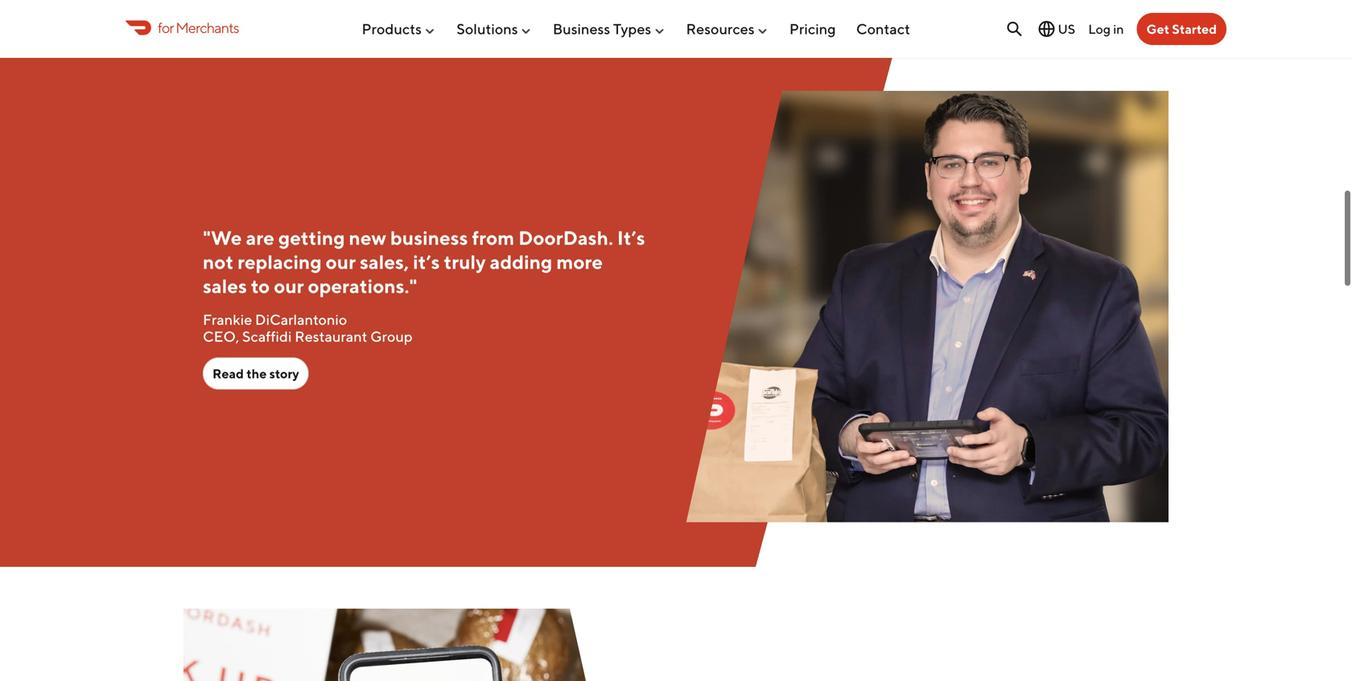 Task type: vqa. For each thing, say whether or not it's contained in the screenshot.
Started
yes



Task type: locate. For each thing, give the bounding box(es) containing it.
replacing
[[238, 251, 322, 274]]

story
[[269, 366, 299, 382]]

truly
[[444, 251, 486, 274]]

1 horizontal spatial our
[[326, 251, 356, 274]]

our
[[326, 251, 356, 274], [274, 275, 304, 298]]

us
[[1058, 21, 1076, 37]]

1 vertical spatial our
[[274, 275, 304, 298]]

not
[[203, 251, 234, 274]]

read the story
[[213, 366, 299, 382]]

for merchants
[[158, 19, 239, 36]]

in
[[1114, 21, 1124, 36]]

dicarlantonio
[[255, 311, 347, 329]]

0 horizontal spatial our
[[274, 275, 304, 298]]

adding
[[490, 251, 553, 274]]

doordash.
[[519, 227, 613, 250]]

merchants
[[176, 19, 239, 36]]

it's
[[413, 251, 440, 274]]

business
[[390, 227, 468, 250]]

products
[[362, 20, 422, 38]]

contact link
[[856, 14, 910, 44]]

business types
[[553, 20, 651, 38]]

get started
[[1147, 21, 1217, 37]]

scaffidi
[[242, 328, 292, 345]]

our up operations."
[[326, 251, 356, 274]]

resources link
[[686, 14, 769, 44]]

sales,
[[360, 251, 409, 274]]

solutions link
[[457, 14, 533, 44]]

our down replacing
[[274, 275, 304, 298]]

"we
[[203, 227, 242, 250]]

contact
[[856, 20, 910, 38]]

operations."
[[308, 275, 417, 298]]

for merchants link
[[126, 17, 239, 38]]

frankie dicarlantonio ceo, scaffidi restaurant group
[[203, 311, 413, 345]]



Task type: describe. For each thing, give the bounding box(es) containing it.
0 vertical spatial our
[[326, 251, 356, 274]]

pricing
[[790, 20, 836, 38]]

new
[[349, 227, 386, 250]]

frankie
[[203, 311, 252, 329]]

"we are getting new business from doordash. it's not replacing our sales, it's truly adding more sales to our operations."
[[203, 227, 645, 298]]

read the story link
[[203, 358, 309, 390]]

log in
[[1089, 21, 1124, 36]]

are
[[246, 227, 274, 250]]

from
[[472, 227, 515, 250]]

more
[[557, 251, 603, 274]]

sales
[[203, 275, 247, 298]]

log
[[1089, 21, 1111, 36]]

products link
[[362, 14, 436, 44]]

to
[[251, 275, 270, 298]]

get started button
[[1137, 13, 1227, 45]]

for
[[158, 19, 174, 36]]

group
[[370, 328, 413, 345]]

the
[[246, 366, 267, 382]]

started
[[1172, 21, 1217, 37]]

log in link
[[1089, 21, 1124, 36]]

twocolumnfeature dashpass image
[[184, 609, 667, 682]]

portrait of restaurateur holding a tablet image
[[686, 91, 1169, 523]]

pricing link
[[790, 14, 836, 44]]

get
[[1147, 21, 1170, 37]]

solutions
[[457, 20, 518, 38]]

globe line image
[[1037, 19, 1057, 39]]

restaurant
[[295, 328, 367, 345]]

resources
[[686, 20, 755, 38]]

getting
[[278, 227, 345, 250]]

business
[[553, 20, 610, 38]]

it's
[[617, 227, 645, 250]]

ceo,
[[203, 328, 239, 345]]

read
[[213, 366, 244, 382]]

business types link
[[553, 14, 666, 44]]

types
[[613, 20, 651, 38]]



